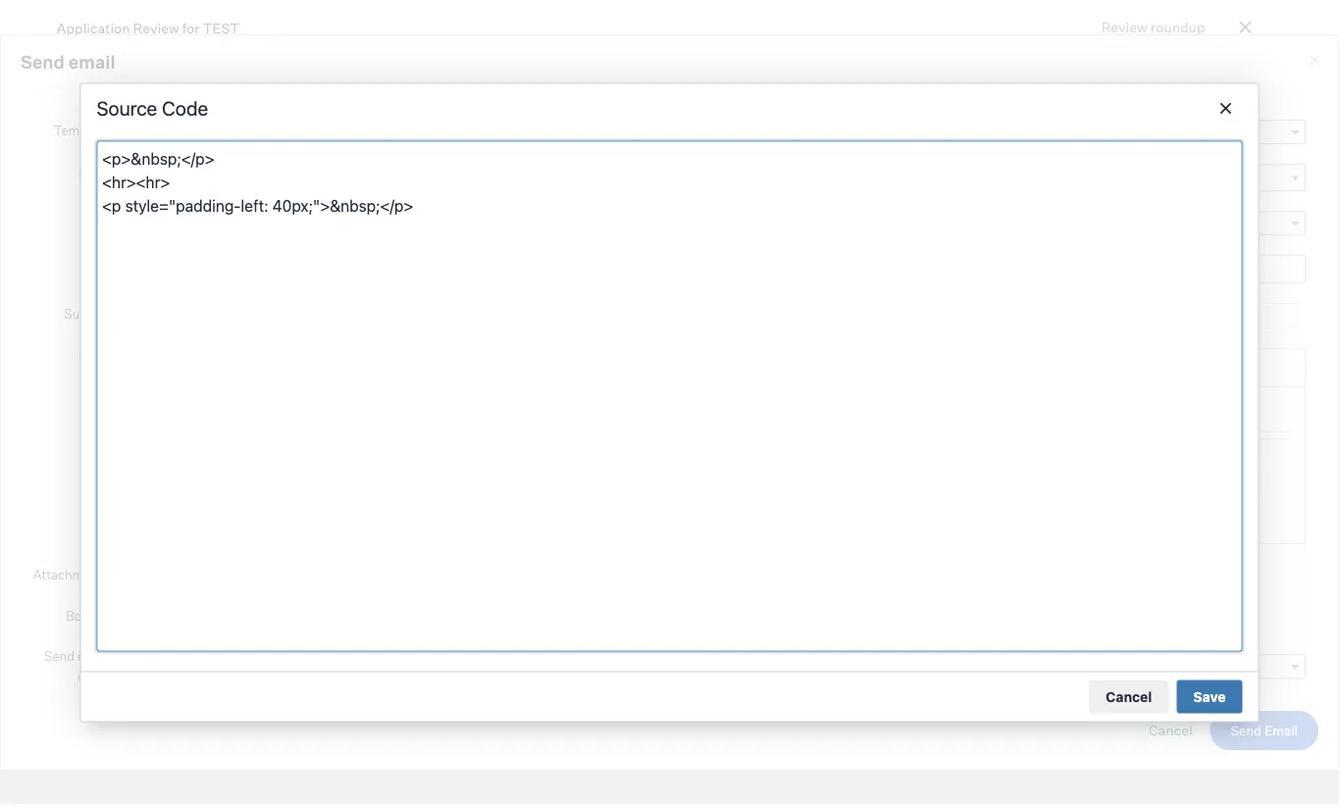 Task type: locate. For each thing, give the bounding box(es) containing it.
review left roundup
[[1102, 18, 1148, 35]]

group
[[125, 349, 1305, 387]]

1 toolbar from the left
[[125, 349, 361, 387]]

1 horizontal spatial the
[[483, 166, 504, 183]]

a down code
[[184, 123, 191, 140]]

1 horizontal spatial a
[[234, 166, 241, 183]]

1 vertical spatial send
[[44, 648, 75, 664]]

close image inside send email 'dialog'
[[1307, 52, 1323, 68]]

cancel
[[1106, 689, 1153, 705], [1149, 722, 1193, 740]]

email
[[68, 51, 115, 73], [77, 648, 109, 664]]

michael.martinez@mail.com (personal) link
[[124, 211, 1306, 235]]

1 horizontal spatial review
[[1102, 18, 1148, 35]]

test
[[203, 19, 239, 36]]

instead
[[375, 166, 423, 183]]

1 horizontal spatial close image
[[1307, 52, 1323, 68]]

group inside send email 'dialog'
[[125, 349, 1305, 387]]

send for send email
[[1231, 723, 1262, 739]]

qualified
[[504, 188, 560, 206]]

for right the "outlined"
[[681, 166, 699, 183]]

michael martinez link
[[59, 83, 256, 113]]

1 vertical spatial a
[[234, 166, 241, 183]]

0 vertical spatial a
[[184, 123, 191, 140]]

email for send email when
[[77, 648, 109, 664]]

application
[[56, 19, 130, 36]]

cancel for cancel button
[[1106, 689, 1153, 705]]

a inside try not to make a snap judgment, and instead focus on the specific attributes outlined for the role. this reduces bias and ensures we're considering the most qualified candidates.
[[234, 166, 241, 183]]

1 horizontal spatial for
[[681, 166, 699, 183]]

send up previous "element"
[[21, 51, 65, 73]]

when
[[78, 669, 109, 685]]

candidates.
[[563, 188, 638, 206]]

considering
[[366, 188, 442, 206]]

feedback
[[987, 77, 1047, 94]]

review
[[1102, 18, 1148, 35], [133, 19, 179, 36]]

snap
[[244, 166, 276, 183]]

email up when
[[77, 648, 109, 664]]

5 toolbar from the left
[[621, 349, 663, 387]]

send down bcc
[[44, 648, 75, 664]]

michael
[[59, 83, 149, 113]]

email down application
[[68, 51, 115, 73]]

1 vertical spatial and
[[247, 188, 271, 206]]

for left test
[[182, 19, 200, 36]]

and down "test dumtwo" <testdummy2@adept.ai>
[[247, 188, 271, 206]]

specific
[[507, 166, 556, 183]]

0 vertical spatial for
[[182, 19, 200, 36]]

leave feedback
[[946, 77, 1047, 94]]

send inside send email when
[[44, 648, 75, 664]]

send email
[[1231, 723, 1298, 739]]

reject button
[[1077, 68, 1163, 104]]

this
[[131, 188, 160, 206]]

0 horizontal spatial review
[[133, 19, 179, 36]]

send for send email
[[21, 51, 65, 73]]

and up the we're
[[348, 166, 372, 183]]

advance
[[1193, 77, 1250, 94]]

not
[[155, 166, 177, 183]]

2 toolbar from the left
[[361, 349, 470, 387]]

role.
[[726, 166, 754, 183]]

review up in
[[133, 19, 179, 36]]

2 vertical spatial send
[[1231, 723, 1262, 739]]

code
[[162, 97, 208, 120]]

michael.martinez@mail.com
[[132, 214, 316, 232]]

send left email
[[1231, 723, 1262, 739]]

a left snap
[[234, 166, 241, 183]]

source code
[[97, 97, 208, 120]]

1 vertical spatial close image
[[1307, 52, 1323, 68]]

a
[[184, 123, 191, 140], [234, 166, 241, 183]]

body
[[79, 350, 109, 366]]

cc
[[94, 257, 109, 273]]

source code dialog
[[80, 83, 1260, 723]]

choose
[[132, 123, 181, 140]]

in
[[153, 65, 165, 82]]

attachments
[[33, 566, 109, 582]]

now link
[[124, 654, 1306, 679]]

(personal)
[[319, 214, 386, 232]]

cancel down save button
[[1149, 722, 1193, 740]]

0 horizontal spatial a
[[184, 123, 191, 140]]

me
[[91, 608, 109, 623]]

next element
[[1280, 75, 1300, 97]]

the right on
[[483, 166, 504, 183]]

and
[[348, 166, 372, 183], [247, 188, 271, 206]]

"test
[[132, 169, 166, 187]]

save
[[1194, 689, 1226, 705]]

for inside try not to make a snap judgment, and instead focus on the specific attributes outlined for the role. this reduces bias and ensures we're considering the most qualified candidates.
[[681, 166, 699, 183]]

1 vertical spatial for
[[681, 166, 699, 183]]

toolbar
[[125, 349, 361, 387], [361, 349, 470, 387], [470, 349, 546, 387], [546, 349, 621, 387], [621, 349, 663, 387]]

cancel for cancel link
[[1149, 722, 1193, 740]]

close image
[[1234, 16, 1258, 39], [1307, 52, 1323, 68]]

1 vertical spatial email
[[77, 648, 109, 664]]

send
[[21, 51, 65, 73], [44, 648, 75, 664], [1231, 723, 1262, 739]]

0 vertical spatial cancel
[[1106, 689, 1153, 705]]

to
[[180, 166, 193, 183]]

the
[[483, 166, 504, 183], [702, 166, 723, 183], [445, 188, 466, 206]]

outlined
[[625, 166, 678, 183]]

0 vertical spatial send
[[21, 51, 65, 73]]

0 vertical spatial close image
[[1234, 16, 1258, 39]]

dumtwo"
[[169, 169, 233, 187]]

send email when
[[44, 648, 109, 685]]

1 horizontal spatial and
[[348, 166, 372, 183]]

choose a template (optional)
[[132, 123, 318, 140]]

1 vertical spatial cancel
[[1149, 722, 1193, 740]]

0 vertical spatial and
[[348, 166, 372, 183]]

2 horizontal spatial the
[[702, 166, 723, 183]]

judgment,
[[279, 166, 345, 183]]

reject
[[1100, 77, 1140, 94]]

the left role.
[[702, 166, 723, 183]]

template
[[54, 122, 109, 137]]

the down focus
[[445, 188, 466, 206]]

cancel inside send email 'dialog'
[[1149, 722, 1193, 740]]

for
[[182, 19, 200, 36], [681, 166, 699, 183]]

cancel button
[[1090, 681, 1169, 714]]

email inside send email when
[[77, 648, 109, 664]]

None text field
[[98, 142, 1242, 651]]

cancel inside button
[[1106, 689, 1153, 705]]

0 vertical spatial email
[[68, 51, 115, 73]]

none text field inside source code dialog
[[98, 142, 1242, 651]]

cancel up cancel link
[[1106, 689, 1153, 705]]



Task type: vqa. For each thing, say whether or not it's contained in the screenshot.
the bottommost Close 'image'
yes



Task type: describe. For each thing, give the bounding box(es) containing it.
<testdummy2@adept.ai>
[[236, 169, 401, 187]]

applications
[[71, 65, 150, 82]]

0 horizontal spatial the
[[445, 188, 466, 206]]

attributes
[[559, 166, 622, 183]]

0 horizontal spatial close image
[[1234, 16, 1258, 39]]

3 toolbar from the left
[[470, 349, 546, 387]]

reduces
[[162, 188, 214, 206]]

from
[[78, 166, 109, 182]]

Subject text field
[[124, 303, 1301, 328]]

application review for test
[[56, 19, 239, 36]]

0 horizontal spatial and
[[247, 188, 271, 206]]

4
[[59, 65, 68, 82]]

send for send email when
[[44, 648, 75, 664]]

leave
[[946, 77, 985, 94]]

bias
[[217, 188, 244, 206]]

martinez
[[154, 83, 256, 113]]

"test dumtwo" <testdummy2@adept.ai> link
[[124, 163, 1306, 192]]

focus
[[426, 166, 461, 183]]

choose a template (optional) link
[[124, 119, 1306, 144]]

template
[[194, 123, 252, 140]]

on
[[464, 166, 480, 183]]

4 toolbar from the left
[[546, 349, 621, 387]]

most
[[469, 188, 501, 206]]

send email link
[[1211, 712, 1319, 751]]

subject
[[64, 305, 109, 321]]

4 applications in queue michael martinez
[[59, 65, 256, 113]]

michael.martinez@mail.com (personal)
[[132, 214, 386, 232]]

cancel link
[[1149, 722, 1193, 740]]

email for send email
[[68, 51, 115, 73]]

try
[[131, 166, 152, 183]]

next image
[[1280, 75, 1300, 95]]

email
[[1265, 723, 1298, 739]]

review roundup
[[1102, 18, 1206, 35]]

ensures
[[274, 188, 325, 206]]

try not to make a snap judgment, and instead focus on the specific attributes outlined for the role. this reduces bias and ensures we're considering the most qualified candidates.
[[131, 166, 754, 206]]

roundup
[[1151, 18, 1206, 35]]

make
[[196, 166, 231, 183]]

leave feedback button
[[924, 68, 1069, 104]]

a inside 'dialog'
[[184, 123, 191, 140]]

send email
[[21, 51, 115, 73]]

bcc
[[66, 608, 88, 623]]

review roundup link
[[1102, 17, 1206, 37]]

queue
[[168, 65, 208, 82]]

(optional)
[[255, 123, 318, 140]]

"test dumtwo" <testdummy2@adept.ai>
[[132, 169, 401, 187]]

we're
[[328, 188, 363, 206]]

save button
[[1177, 681, 1243, 714]]

now
[[132, 658, 161, 675]]

bcc me
[[66, 608, 109, 623]]

source
[[97, 97, 157, 120]]

advance button
[[1171, 68, 1272, 104]]

send email dialog
[[0, 34, 1340, 771]]

previous element
[[16, 75, 36, 97]]

to
[[94, 213, 109, 229]]

0 horizontal spatial for
[[182, 19, 200, 36]]



